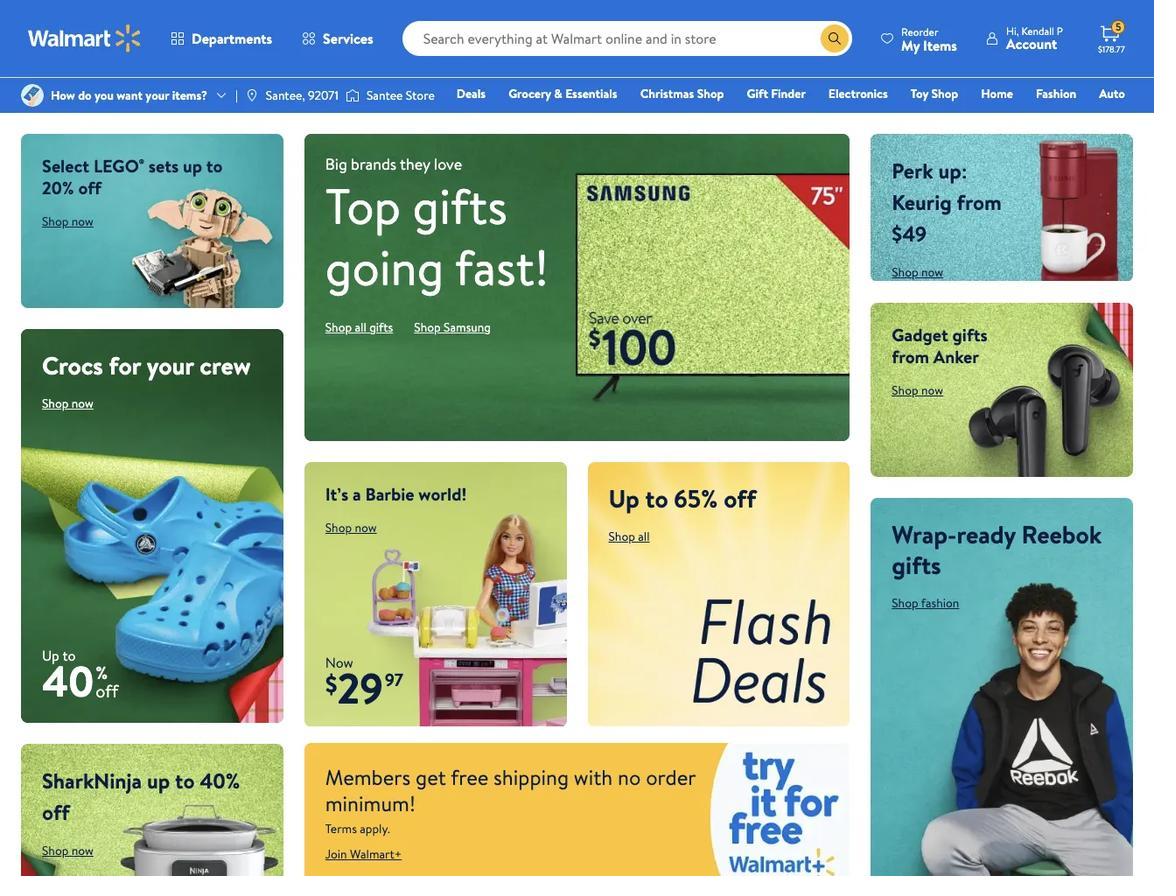 Task type: vqa. For each thing, say whether or not it's contained in the screenshot.
Gadget
yes



Task type: describe. For each thing, give the bounding box(es) containing it.
shop all gifts link
[[325, 318, 393, 336]]

all for 65%
[[638, 527, 650, 545]]

shop now link down gadget gifts from anker
[[892, 381, 944, 399]]

off inside 40 % off
[[96, 679, 118, 703]]

40%
[[200, 766, 240, 796]]

one
[[991, 109, 1018, 127]]

shop all gifts
[[325, 318, 393, 336]]

shop now down gadget gifts from anker
[[892, 381, 944, 399]]

shop all link
[[609, 527, 650, 545]]

one debit
[[991, 109, 1050, 127]]

departments
[[192, 29, 272, 48]]

ready
[[957, 517, 1016, 551]]

deals
[[457, 85, 486, 102]]

perk up: keurig from $49
[[892, 156, 1002, 249]]

up to
[[42, 646, 76, 665]]

shop for top gifts going fast!
[[325, 318, 352, 336]]

to left 65%
[[645, 481, 668, 515]]

grocery & essentials
[[509, 85, 618, 102]]

grocery
[[509, 85, 551, 102]]

gifts inside wrap-ready reebok gifts
[[892, 548, 941, 582]]

departments button
[[156, 18, 287, 60]]

top
[[325, 171, 401, 239]]

5
[[1116, 19, 1122, 34]]

sets
[[148, 154, 179, 178]]

it's
[[325, 482, 349, 506]]

world!
[[419, 482, 467, 506]]

registry
[[924, 109, 969, 127]]

barbie
[[365, 482, 414, 506]]

shop inside "link"
[[932, 85, 958, 102]]

wrap-ready reebok gifts
[[892, 517, 1102, 582]]

search icon image
[[828, 32, 842, 46]]

how
[[51, 87, 75, 104]]

shop for perk up: keurig from $49
[[892, 263, 919, 281]]

select lego® sets up to 20% off
[[42, 154, 223, 200]]

to inside up to 40 percent off group
[[63, 646, 76, 665]]

now $ 29 97
[[325, 653, 404, 718]]

from inside gadget gifts from anker
[[892, 344, 929, 368]]

top gifts going fast!
[[325, 171, 549, 301]]

0 vertical spatial your
[[146, 87, 169, 104]]

now for up to
[[72, 213, 94, 230]]

going
[[325, 232, 444, 301]]

christmas shop link
[[632, 84, 732, 103]]

&
[[554, 85, 563, 102]]

store
[[406, 87, 435, 104]]

services button
[[287, 18, 388, 60]]

all for going
[[355, 318, 367, 336]]

reorder my items
[[901, 24, 957, 55]]

$178.77
[[1098, 43, 1125, 55]]

you
[[95, 87, 114, 104]]

off inside sharkninja up to 40% off
[[42, 798, 70, 827]]

gift finder link
[[739, 84, 814, 103]]

join walmart+ link
[[325, 846, 402, 863]]

shop now link for gadget gifts from anker
[[892, 263, 944, 281]]

now for $
[[355, 519, 377, 536]]

now
[[325, 653, 353, 672]]

samsung
[[444, 318, 491, 336]]

hi,
[[1006, 24, 1019, 39]]

debit
[[1021, 109, 1050, 127]]

 image for santee store
[[346, 87, 360, 104]]

essentials
[[565, 85, 618, 102]]

shop now for $
[[325, 519, 377, 536]]

shop now for up to
[[42, 213, 94, 230]]

registry link
[[916, 109, 976, 128]]

up inside sharkninja up to 40% off
[[147, 766, 170, 796]]

toy shop link
[[903, 84, 966, 103]]

anker
[[934, 344, 979, 368]]

shop for gadget gifts from anker
[[892, 381, 919, 399]]

up to 65% off
[[609, 481, 756, 515]]

up for up to 65% off
[[609, 481, 640, 515]]

toy
[[911, 85, 929, 102]]

santee, 92071
[[266, 87, 339, 104]]

shipping
[[494, 763, 569, 792]]

santee store
[[367, 87, 435, 104]]

perk
[[892, 156, 934, 186]]

up to 40 percent off group
[[21, 646, 118, 723]]

kendall
[[1022, 24, 1055, 39]]

account
[[1006, 34, 1057, 53]]

shop inside 'link'
[[697, 85, 724, 102]]

29
[[338, 659, 383, 718]]

now down anker at the top right
[[922, 381, 944, 399]]

join
[[325, 846, 347, 863]]

hi, kendall p account
[[1006, 24, 1063, 53]]

shop all
[[609, 527, 650, 545]]

gifts inside top gifts going fast!
[[413, 171, 508, 239]]

order
[[646, 763, 696, 792]]

Search search field
[[402, 21, 852, 56]]

services
[[323, 29, 373, 48]]

shop for up to 65% off
[[609, 527, 635, 545]]

92071
[[308, 87, 339, 104]]

home link
[[973, 84, 1021, 103]]

shop now link for 40
[[42, 395, 94, 412]]

Walmart Site-Wide search field
[[402, 21, 852, 56]]

off right 65%
[[724, 481, 756, 515]]

gift
[[747, 85, 768, 102]]



Task type: locate. For each thing, give the bounding box(es) containing it.
toy shop
[[911, 85, 958, 102]]

wrap-
[[892, 517, 957, 551]]

sharkninja
[[42, 766, 142, 796]]

 image for santee, 92071
[[245, 88, 259, 102]]

items?
[[172, 87, 207, 104]]

40
[[42, 652, 94, 711]]

off down sharkninja
[[42, 798, 70, 827]]

0 vertical spatial all
[[355, 318, 367, 336]]

walmart+ down apply.
[[350, 846, 402, 863]]

shop down 'up to 65% off'
[[609, 527, 635, 545]]

1 vertical spatial up
[[147, 766, 170, 796]]

0 horizontal spatial up
[[147, 766, 170, 796]]

1 horizontal spatial all
[[638, 527, 650, 545]]

off inside select lego® sets up to 20% off
[[78, 176, 101, 200]]

shop for it's a barbie world!
[[325, 519, 352, 536]]

5 $178.77
[[1098, 19, 1125, 55]]

christmas
[[640, 85, 694, 102]]

now for 40
[[72, 395, 94, 412]]

sharkninja up to 40% off
[[42, 766, 240, 827]]

0 horizontal spatial up
[[42, 646, 59, 665]]

from inside perk up: keurig from $49
[[957, 187, 1002, 217]]

walmart+
[[1073, 109, 1125, 127], [350, 846, 402, 863]]

shop now link for up to
[[42, 213, 94, 230]]

1 vertical spatial all
[[638, 527, 650, 545]]

20%
[[42, 176, 74, 200]]

shop samsung link
[[414, 318, 491, 336]]

shop samsung
[[414, 318, 491, 336]]

shop now down $49
[[892, 263, 944, 281]]

shop left samsung on the top of page
[[414, 318, 441, 336]]

shop now for 40
[[42, 395, 94, 412]]

 image right | on the left top of page
[[245, 88, 259, 102]]

my
[[901, 35, 920, 55]]

now down 20%
[[72, 213, 94, 230]]

gift finder
[[747, 85, 806, 102]]

 image
[[21, 84, 44, 107]]

now dollar 29.97 null group
[[304, 653, 404, 727]]

all down going
[[355, 318, 367, 336]]

shop now down sharkninja
[[42, 842, 94, 860]]

1 vertical spatial up
[[42, 646, 59, 665]]

now down a
[[355, 519, 377, 536]]

reorder
[[901, 24, 939, 39]]

now
[[72, 213, 94, 230], [922, 263, 944, 281], [922, 381, 944, 399], [72, 395, 94, 412], [355, 519, 377, 536], [72, 842, 94, 860]]

shop for crocs for your crew
[[42, 395, 69, 412]]

shop now link for $
[[325, 519, 377, 536]]

1 horizontal spatial from
[[957, 187, 1002, 217]]

1 horizontal spatial up
[[183, 154, 202, 178]]

gadget
[[892, 323, 948, 346]]

want
[[117, 87, 143, 104]]

for
[[109, 349, 141, 383]]

up left 40%
[[147, 766, 170, 796]]

now for gadget gifts from anker
[[922, 263, 944, 281]]

0 vertical spatial from
[[957, 187, 1002, 217]]

apply.
[[360, 820, 390, 838]]

shop
[[697, 85, 724, 102], [932, 85, 958, 102], [42, 213, 69, 230], [892, 263, 919, 281], [325, 318, 352, 336], [414, 318, 441, 336], [892, 381, 919, 399], [42, 395, 69, 412], [325, 519, 352, 536], [609, 527, 635, 545], [892, 594, 919, 612], [42, 842, 69, 860]]

now down crocs
[[72, 395, 94, 412]]

all down 'up to 65% off'
[[638, 527, 650, 545]]

shop down it's at bottom
[[325, 519, 352, 536]]

shop left fashion
[[892, 594, 919, 612]]

up right sets
[[183, 154, 202, 178]]

minimum!
[[325, 789, 416, 819]]

to
[[206, 154, 223, 178], [645, 481, 668, 515], [63, 646, 76, 665], [175, 766, 195, 796]]

shop down going
[[325, 318, 352, 336]]

walmart+ inside members get free shipping with no order minimum! terms apply. join walmart+
[[350, 846, 402, 863]]

to left %
[[63, 646, 76, 665]]

your right 'want'
[[146, 87, 169, 104]]

walmart+ down auto
[[1073, 109, 1125, 127]]

shop fashion
[[892, 594, 960, 612]]

members get free shipping with no order minimum! terms apply. join walmart+
[[325, 763, 696, 863]]

shop for select lego® sets up to 20% off
[[42, 213, 69, 230]]

walmart image
[[28, 25, 142, 53]]

keurig
[[892, 187, 952, 217]]

40 % off
[[42, 652, 118, 711]]

get
[[416, 763, 446, 792]]

shop down 20%
[[42, 213, 69, 230]]

auto registry
[[924, 85, 1125, 127]]

0 vertical spatial up
[[609, 481, 640, 515]]

shop now
[[42, 213, 94, 230], [892, 263, 944, 281], [892, 381, 944, 399], [42, 395, 94, 412], [325, 519, 377, 536], [42, 842, 94, 860]]

free
[[451, 763, 489, 792]]

off right 20%
[[78, 176, 101, 200]]

gifts inside gadget gifts from anker
[[953, 323, 988, 346]]

fashion
[[1036, 85, 1077, 102]]

 image right 92071
[[346, 87, 360, 104]]

from down up:
[[957, 187, 1002, 217]]

 image
[[346, 87, 360, 104], [245, 88, 259, 102]]

up left %
[[42, 646, 59, 665]]

1 vertical spatial your
[[147, 349, 194, 383]]

0 horizontal spatial all
[[355, 318, 367, 336]]

fast!
[[455, 232, 549, 301]]

do
[[78, 87, 92, 104]]

up:
[[939, 156, 968, 186]]

1 horizontal spatial  image
[[346, 87, 360, 104]]

santee,
[[266, 87, 305, 104]]

shop now link down 20%
[[42, 213, 94, 230]]

from left anker at the top right
[[892, 344, 929, 368]]

christmas shop
[[640, 85, 724, 102]]

1 horizontal spatial up
[[609, 481, 640, 515]]

p
[[1057, 24, 1063, 39]]

0 horizontal spatial walmart+
[[350, 846, 402, 863]]

terms
[[325, 820, 357, 838]]

auto
[[1099, 85, 1125, 102]]

up up shop all
[[609, 481, 640, 515]]

1 vertical spatial from
[[892, 344, 929, 368]]

items
[[923, 35, 957, 55]]

gifts
[[413, 171, 508, 239], [369, 318, 393, 336], [953, 323, 988, 346], [892, 548, 941, 582]]

up for up to
[[42, 646, 59, 665]]

1 vertical spatial walmart+
[[350, 846, 402, 863]]

home
[[981, 85, 1013, 102]]

your right the for
[[147, 349, 194, 383]]

off right 40
[[96, 679, 118, 703]]

$49
[[892, 219, 927, 249]]

to left 40%
[[175, 766, 195, 796]]

0 horizontal spatial from
[[892, 344, 929, 368]]

fashion
[[921, 594, 960, 612]]

crew
[[200, 349, 251, 383]]

shop down crocs
[[42, 395, 69, 412]]

all
[[355, 318, 367, 336], [638, 527, 650, 545]]

select
[[42, 154, 89, 178]]

shop down sharkninja
[[42, 842, 69, 860]]

no
[[618, 763, 641, 792]]

how do you want your items?
[[51, 87, 207, 104]]

0 vertical spatial walmart+
[[1073, 109, 1125, 127]]

to right sets
[[206, 154, 223, 178]]

shop for sharkninja up to 40% off
[[42, 842, 69, 860]]

one debit link
[[983, 109, 1058, 128]]

auto link
[[1092, 84, 1133, 103]]

shop up 'registry'
[[932, 85, 958, 102]]

65%
[[674, 481, 718, 515]]

shop fashion link
[[892, 594, 960, 612]]

shop for wrap-ready reebok gifts
[[892, 594, 919, 612]]

santee
[[367, 87, 403, 104]]

shop now for gadget gifts from anker
[[892, 263, 944, 281]]

shop right 'christmas'
[[697, 85, 724, 102]]

shop now link down $49
[[892, 263, 944, 281]]

1 horizontal spatial walmart+
[[1073, 109, 1125, 127]]

shop down gadget gifts from anker
[[892, 381, 919, 399]]

finder
[[771, 85, 806, 102]]

up inside up to 40 percent off group
[[42, 646, 59, 665]]

now down $49
[[922, 263, 944, 281]]

your
[[146, 87, 169, 104], [147, 349, 194, 383]]

now down sharkninja
[[72, 842, 94, 860]]

shop now down crocs
[[42, 395, 94, 412]]

|
[[235, 87, 238, 104]]

crocs for your crew
[[42, 349, 251, 383]]

electronics link
[[821, 84, 896, 103]]

%
[[96, 661, 108, 685]]

shop now down 20%
[[42, 213, 94, 230]]

shop now link down crocs
[[42, 395, 94, 412]]

fashion link
[[1028, 84, 1085, 103]]

shop now link down sharkninja
[[42, 842, 94, 860]]

up
[[183, 154, 202, 178], [147, 766, 170, 796]]

shop now link down a
[[325, 519, 377, 536]]

0 vertical spatial up
[[183, 154, 202, 178]]

97
[[385, 668, 404, 692]]

crocs
[[42, 349, 103, 383]]

reebok
[[1022, 517, 1102, 551]]

it's a barbie world!
[[325, 482, 467, 506]]

up inside select lego® sets up to 20% off
[[183, 154, 202, 178]]

clear search field text image
[[800, 31, 814, 45]]

to inside select lego® sets up to 20% off
[[206, 154, 223, 178]]

$
[[325, 667, 338, 701]]

to inside sharkninja up to 40% off
[[175, 766, 195, 796]]

0 horizontal spatial  image
[[245, 88, 259, 102]]

shop down $49
[[892, 263, 919, 281]]

a
[[353, 482, 361, 506]]

shop now down a
[[325, 519, 377, 536]]

with
[[574, 763, 613, 792]]



